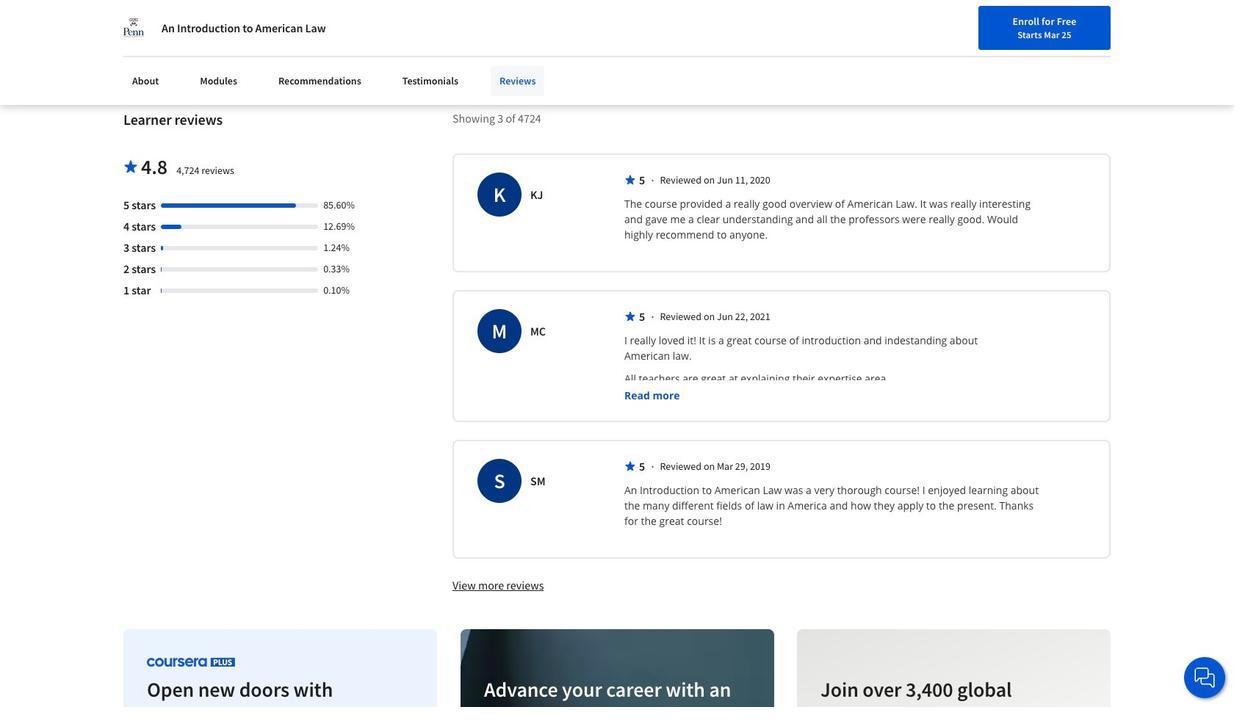 Task type: vqa. For each thing, say whether or not it's contained in the screenshot.
UNIVERSITY OF PENNSYLVANIA icon
yes



Task type: describe. For each thing, give the bounding box(es) containing it.
university of pennsylvania image
[[123, 18, 144, 38]]



Task type: locate. For each thing, give the bounding box(es) containing it.
coursera plus image
[[147, 658, 235, 667]]

None search field
[[210, 9, 563, 39]]



